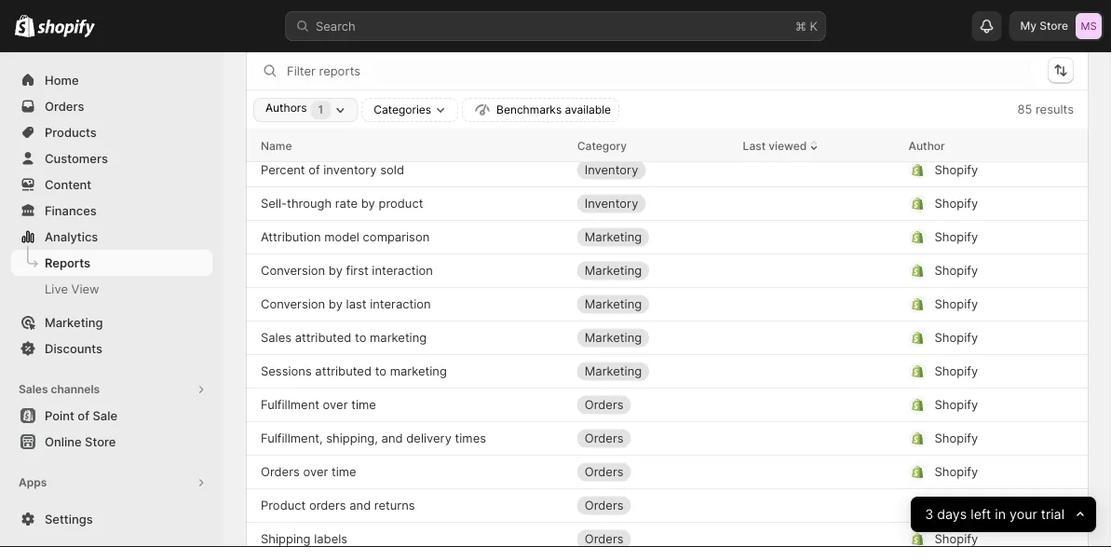 Task type: vqa. For each thing, say whether or not it's contained in the screenshot.


Task type: locate. For each thing, give the bounding box(es) containing it.
row containing sales attributed to marketing
[[246, 321, 1089, 354]]

9 row from the top
[[246, 253, 1089, 287]]

0 vertical spatial to
[[355, 330, 367, 345]]

by left first
[[329, 263, 343, 278]]

13 shopify from the top
[[935, 498, 979, 513]]

12 row from the top
[[246, 354, 1089, 388]]

orders cell
[[578, 390, 728, 420], [578, 424, 728, 453], [578, 457, 728, 487], [578, 491, 728, 520], [578, 524, 728, 547]]

1 conversion from the top
[[261, 263, 325, 278]]

sessions
[[261, 364, 312, 378]]

4 inventory cell from the top
[[578, 155, 728, 185]]

time inside fulfillment over time link
[[351, 397, 376, 412]]

inventory down average inventory sold per day link
[[308, 62, 361, 76]]

name
[[261, 139, 292, 152]]

inventory up days of inventory remaining
[[311, 28, 364, 43]]

row containing orders over time
[[246, 455, 1089, 488]]

conversion by last interaction
[[261, 297, 431, 311]]

time down sessions attributed to marketing link
[[351, 397, 376, 412]]

0 vertical spatial sold
[[368, 28, 392, 43]]

6 row from the top
[[246, 153, 1089, 186]]

and left delivery
[[382, 431, 403, 445]]

1 vertical spatial of
[[309, 163, 320, 177]]

last viewed button
[[743, 131, 821, 159]]

1 vertical spatial sales
[[19, 383, 48, 396]]

9 shopify cell from the top
[[909, 390, 1030, 420]]

of for days
[[293, 62, 304, 76]]

average inventory sold per day link
[[261, 27, 438, 45]]

to for sessions attributed to marketing
[[375, 364, 387, 378]]

time up product orders and returns at the left of the page
[[332, 465, 357, 479]]

marketing for conversion by first interaction
[[585, 263, 642, 278]]

row containing month-end inventory snapshot
[[246, 86, 1089, 119]]

1 vertical spatial end
[[303, 129, 325, 144]]

month- down authors
[[261, 129, 303, 144]]

conversion inside conversion by first interaction link
[[261, 263, 325, 278]]

3 row from the top
[[246, 86, 1089, 119]]

0 vertical spatial sales
[[261, 330, 292, 345]]

2 month- from the top
[[261, 129, 303, 144]]

0 vertical spatial end
[[303, 96, 325, 110]]

author button
[[909, 136, 946, 155]]

inventory
[[311, 28, 364, 43], [308, 62, 361, 76], [328, 96, 382, 110], [328, 129, 382, 144], [324, 163, 377, 177]]

3
[[925, 506, 934, 522]]

row containing name
[[246, 129, 1089, 162]]

sales inside row
[[261, 330, 292, 345]]

and inside product orders and returns "link"
[[350, 498, 371, 513]]

8 row from the top
[[246, 220, 1089, 253]]

times
[[455, 431, 486, 445]]

search
[[316, 19, 356, 33]]

over
[[323, 397, 348, 412], [303, 465, 328, 479]]

7 row from the top
[[246, 186, 1089, 220]]

0 horizontal spatial sales
[[19, 383, 48, 396]]

inventory for month-end inventory snapshot
[[585, 96, 639, 110]]

1 vertical spatial store
[[85, 434, 116, 449]]

my store image
[[1076, 13, 1102, 39]]

0 vertical spatial month-
[[261, 96, 303, 110]]

conversion down attribution
[[261, 263, 325, 278]]

inventory for percent of inventory sold
[[585, 163, 639, 177]]

available
[[565, 103, 611, 116]]

of inside the point of sale link
[[78, 408, 89, 423]]

1 vertical spatial interaction
[[370, 297, 431, 311]]

attributed down conversion by last interaction link
[[295, 330, 352, 345]]

shopify image
[[37, 19, 95, 38]]

1 vertical spatial to
[[375, 364, 387, 378]]

of right percent
[[309, 163, 320, 177]]

content link
[[11, 171, 212, 198]]

fulfillment, shipping, and delivery times link
[[261, 429, 486, 448]]

9 shopify from the top
[[935, 364, 979, 378]]

sales for sales channels
[[19, 383, 48, 396]]

1 marketing cell from the top
[[578, 222, 728, 252]]

11 row from the top
[[246, 321, 1089, 354]]

by for last
[[329, 297, 343, 311]]

time inside orders over time link
[[332, 465, 357, 479]]

marketing up 'sessions attributed to marketing'
[[370, 330, 427, 345]]

month- down "days"
[[261, 96, 303, 110]]

attributed down sales attributed to marketing link
[[315, 364, 372, 378]]

marketing cell
[[578, 222, 728, 252], [578, 256, 728, 286], [578, 289, 728, 319], [578, 323, 728, 353], [578, 356, 728, 386]]

row
[[246, 0, 1089, 19], [246, 19, 1089, 52], [246, 86, 1089, 119], [246, 119, 1089, 153], [246, 129, 1089, 162], [246, 153, 1089, 186], [246, 186, 1089, 220], [246, 220, 1089, 253], [246, 253, 1089, 287], [246, 287, 1089, 321], [246, 321, 1089, 354], [246, 354, 1089, 388], [246, 388, 1089, 421], [246, 421, 1089, 455], [246, 455, 1089, 488], [246, 488, 1089, 522], [246, 522, 1089, 547]]

over up 'orders'
[[303, 465, 328, 479]]

point of sale
[[45, 408, 117, 423]]

1 orders cell from the top
[[578, 390, 728, 420]]

days
[[937, 506, 967, 522]]

marketing cell for sessions attributed to marketing
[[578, 356, 728, 386]]

1 vertical spatial over
[[303, 465, 328, 479]]

online store button
[[0, 429, 224, 455]]

and inside fulfillment, shipping, and delivery times link
[[382, 431, 403, 445]]

inventory cell for percent of inventory sold
[[578, 155, 728, 185]]

point of sale button
[[0, 403, 224, 429]]

orders cell for orders over time
[[578, 457, 728, 487]]

store for my store
[[1040, 19, 1069, 33]]

5 inventory cell from the top
[[578, 189, 728, 219]]

sales inside button
[[19, 383, 48, 396]]

orders for product orders and returns
[[585, 498, 624, 513]]

my
[[1021, 19, 1037, 33]]

3 inventory from the top
[[585, 129, 639, 144]]

inventory for month-end inventory value
[[585, 129, 639, 144]]

conversion
[[261, 263, 325, 278], [261, 297, 325, 311]]

store right my
[[1040, 19, 1069, 33]]

end
[[303, 96, 325, 110], [303, 129, 325, 144]]

attributed
[[295, 330, 352, 345], [315, 364, 372, 378]]

5 inventory from the top
[[585, 196, 639, 211]]

my store
[[1021, 19, 1069, 33]]

days of inventory remaining link
[[261, 60, 421, 79]]

by
[[361, 196, 375, 211], [329, 263, 343, 278], [329, 297, 343, 311]]

1 vertical spatial conversion
[[261, 297, 325, 311]]

and for shipping,
[[382, 431, 403, 445]]

cell
[[261, 0, 563, 17], [578, 0, 728, 17], [743, 0, 894, 17], [909, 0, 1030, 17], [743, 21, 894, 51], [578, 55, 728, 84], [743, 55, 894, 84], [909, 55, 1030, 84], [743, 88, 894, 118], [909, 88, 1030, 118], [743, 122, 894, 151], [743, 155, 894, 185], [743, 323, 894, 353], [743, 457, 894, 487], [743, 491, 894, 520], [743, 524, 894, 547]]

month- for month-end inventory snapshot
[[261, 96, 303, 110]]

2 vertical spatial of
[[78, 408, 89, 423]]

in
[[995, 506, 1006, 522]]

interaction down comparison
[[372, 263, 433, 278]]

last
[[743, 139, 766, 152]]

2 inventory from the top
[[585, 96, 639, 110]]

3 orders cell from the top
[[578, 457, 728, 487]]

month- for month-end inventory value
[[261, 129, 303, 144]]

1 horizontal spatial and
[[382, 431, 403, 445]]

1 vertical spatial marketing
[[390, 364, 447, 378]]

row containing sessions attributed to marketing
[[246, 354, 1089, 388]]

store down sale
[[85, 434, 116, 449]]

month-end inventory value
[[261, 129, 416, 144]]

1 vertical spatial and
[[350, 498, 371, 513]]

sold left per
[[368, 28, 392, 43]]

13 row from the top
[[246, 388, 1089, 421]]

product
[[379, 196, 423, 211]]

inventory cell for average inventory sold per day
[[578, 21, 728, 51]]

4 shopify cell from the top
[[909, 222, 1030, 252]]

trial
[[1041, 506, 1065, 522]]

0 vertical spatial attributed
[[295, 330, 352, 345]]

10 row from the top
[[246, 287, 1089, 321]]

2 vertical spatial by
[[329, 297, 343, 311]]

85 results
[[1018, 102, 1074, 116]]

marketing link
[[11, 309, 212, 335]]

end up month-end inventory value
[[303, 96, 325, 110]]

7 shopify from the top
[[935, 297, 979, 311]]

2 horizontal spatial of
[[309, 163, 320, 177]]

1 vertical spatial sold
[[380, 163, 404, 177]]

results
[[1036, 102, 1074, 116]]

1 horizontal spatial of
[[293, 62, 304, 76]]

4 marketing cell from the top
[[578, 323, 728, 353]]

16 row from the top
[[246, 488, 1089, 522]]

sessions attributed to marketing link
[[261, 362, 447, 381]]

days
[[261, 62, 289, 76]]

of right "days"
[[293, 62, 304, 76]]

and for orders
[[350, 498, 371, 513]]

time for orders over time
[[332, 465, 357, 479]]

marketing inside sessions attributed to marketing link
[[390, 364, 447, 378]]

0 horizontal spatial to
[[355, 330, 367, 345]]

sales channels
[[19, 383, 100, 396]]

marketing up delivery
[[390, 364, 447, 378]]

last viewed
[[743, 139, 807, 152]]

conversion inside conversion by last interaction link
[[261, 297, 325, 311]]

5 orders cell from the top
[[578, 524, 728, 547]]

through
[[287, 196, 332, 211]]

conversion for conversion by first interaction
[[261, 263, 325, 278]]

of left sale
[[78, 408, 89, 423]]

over up shipping,
[[323, 397, 348, 412]]

inventory cell for month-end inventory value
[[578, 122, 728, 151]]

and
[[382, 431, 403, 445], [350, 498, 371, 513]]

0 vertical spatial and
[[382, 431, 403, 445]]

day
[[418, 28, 438, 43]]

of inside days of inventory remaining link
[[293, 62, 304, 76]]

orders cell for product orders and returns
[[578, 491, 728, 520]]

1 vertical spatial by
[[329, 263, 343, 278]]

marketing
[[370, 330, 427, 345], [390, 364, 447, 378]]

analytics
[[45, 229, 98, 244]]

4 inventory from the top
[[585, 163, 639, 177]]

end down the 1
[[303, 129, 325, 144]]

sales channels button
[[11, 376, 212, 403]]

0 vertical spatial marketing
[[370, 330, 427, 345]]

marketing for attribution model comparison
[[585, 230, 642, 244]]

interaction for conversion by last interaction
[[370, 297, 431, 311]]

inventory
[[585, 28, 639, 43], [585, 96, 639, 110], [585, 129, 639, 144], [585, 163, 639, 177], [585, 196, 639, 211]]

inventory right the 1
[[328, 96, 382, 110]]

marketing inside sales attributed to marketing link
[[370, 330, 427, 345]]

5 marketing cell from the top
[[578, 356, 728, 386]]

inventory inside "row"
[[308, 62, 361, 76]]

1 vertical spatial month-
[[261, 129, 303, 144]]

15 row from the top
[[246, 455, 1089, 488]]

1
[[318, 103, 324, 116]]

0 vertical spatial of
[[293, 62, 304, 76]]

value
[[385, 129, 416, 144]]

marketing
[[585, 230, 642, 244], [585, 263, 642, 278], [585, 297, 642, 311], [45, 315, 103, 329], [585, 330, 642, 345], [585, 364, 642, 378]]

of inside percent of inventory sold link
[[309, 163, 320, 177]]

17 row from the top
[[246, 522, 1089, 547]]

by right rate
[[361, 196, 375, 211]]

average inventory sold per day
[[261, 28, 438, 43]]

category button
[[578, 136, 627, 155]]

to down sales attributed to marketing link
[[375, 364, 387, 378]]

sold down value
[[380, 163, 404, 177]]

3 inventory cell from the top
[[578, 122, 728, 151]]

1 horizontal spatial store
[[1040, 19, 1069, 33]]

row containing product orders and returns
[[246, 488, 1089, 522]]

4 row from the top
[[246, 119, 1089, 153]]

1 vertical spatial attributed
[[315, 364, 372, 378]]

2 end from the top
[[303, 129, 325, 144]]

and right 'orders'
[[350, 498, 371, 513]]

4 orders cell from the top
[[578, 491, 728, 520]]

benchmarks
[[497, 103, 562, 116]]

snapshot
[[385, 96, 438, 110]]

inventory up rate
[[324, 163, 377, 177]]

conversion by last interaction link
[[261, 295, 431, 314]]

store
[[1040, 19, 1069, 33], [85, 434, 116, 449]]

3 marketing cell from the top
[[578, 289, 728, 319]]

5 shopify from the top
[[935, 230, 979, 244]]

over for orders
[[303, 465, 328, 479]]

1 end from the top
[[303, 96, 325, 110]]

0 vertical spatial over
[[323, 397, 348, 412]]

2 inventory cell from the top
[[578, 88, 728, 118]]

left
[[971, 506, 992, 522]]

percent of inventory sold
[[261, 163, 404, 177]]

2 marketing cell from the top
[[578, 256, 728, 286]]

shopify cell
[[909, 122, 1030, 151], [909, 155, 1030, 185], [909, 189, 1030, 219], [909, 222, 1030, 252], [909, 256, 1030, 286], [909, 289, 1030, 319], [909, 323, 1030, 353], [909, 356, 1030, 386], [909, 390, 1030, 420], [909, 424, 1030, 453], [909, 457, 1030, 487], [909, 491, 1030, 520], [909, 524, 1030, 547]]

sales up sessions
[[261, 330, 292, 345]]

conversion up sales attributed to marketing
[[261, 297, 325, 311]]

content
[[45, 177, 91, 191]]

⌘
[[796, 19, 807, 33]]

1 inventory cell from the top
[[578, 21, 728, 51]]

store inside button
[[85, 434, 116, 449]]

0 horizontal spatial of
[[78, 408, 89, 423]]

orders for shipping labels
[[585, 532, 624, 546]]

0 vertical spatial time
[[351, 397, 376, 412]]

customers
[[45, 151, 108, 165]]

0 vertical spatial store
[[1040, 19, 1069, 33]]

0 vertical spatial conversion
[[261, 263, 325, 278]]

home
[[45, 73, 79, 87]]

fulfillment,
[[261, 431, 323, 445]]

14 row from the top
[[246, 421, 1089, 455]]

author
[[909, 139, 946, 152]]

sales attributed to marketing
[[261, 330, 427, 345]]

of for percent
[[309, 163, 320, 177]]

inventory cell
[[578, 21, 728, 51], [578, 88, 728, 118], [578, 122, 728, 151], [578, 155, 728, 185], [578, 189, 728, 219]]

orders cell for fulfillment, shipping, and delivery times
[[578, 424, 728, 453]]

10 shopify cell from the top
[[909, 424, 1030, 453]]

0 vertical spatial interaction
[[372, 263, 433, 278]]

time
[[351, 397, 376, 412], [332, 465, 357, 479]]

12 shopify cell from the top
[[909, 491, 1030, 520]]

1 horizontal spatial to
[[375, 364, 387, 378]]

interaction right 'last'
[[370, 297, 431, 311]]

2 row from the top
[[246, 19, 1089, 52]]

inventory down month-end inventory snapshot link
[[328, 129, 382, 144]]

0 horizontal spatial and
[[350, 498, 371, 513]]

over for fulfillment
[[323, 397, 348, 412]]

marketing for conversion by last interaction
[[585, 297, 642, 311]]

to down 'last'
[[355, 330, 367, 345]]

1 inventory from the top
[[585, 28, 639, 43]]

by left 'last'
[[329, 297, 343, 311]]

0 horizontal spatial store
[[85, 434, 116, 449]]

days of inventory remaining row
[[246, 52, 1089, 86]]

1 vertical spatial time
[[332, 465, 357, 479]]

2 conversion from the top
[[261, 297, 325, 311]]

sold
[[368, 28, 392, 43], [380, 163, 404, 177]]

1 month- from the top
[[261, 96, 303, 110]]

sale
[[93, 408, 117, 423]]

row containing attribution model comparison
[[246, 220, 1089, 253]]

online store
[[45, 434, 116, 449]]

sales for sales attributed to marketing
[[261, 330, 292, 345]]

marketing for sessions attributed to marketing
[[390, 364, 447, 378]]

shopify image
[[15, 15, 35, 37]]

first
[[346, 263, 369, 278]]

2 orders cell from the top
[[578, 424, 728, 453]]

end for month-end inventory snapshot
[[303, 96, 325, 110]]

1 horizontal spatial sales
[[261, 330, 292, 345]]

5 row from the top
[[246, 129, 1089, 162]]

sales up point
[[19, 383, 48, 396]]

to
[[355, 330, 367, 345], [375, 364, 387, 378]]

sales
[[261, 330, 292, 345], [19, 383, 48, 396]]

remaining
[[365, 62, 421, 76]]

conversion for conversion by last interaction
[[261, 297, 325, 311]]



Task type: describe. For each thing, give the bounding box(es) containing it.
customers link
[[11, 145, 212, 171]]

settings
[[45, 512, 93, 526]]

home link
[[11, 67, 212, 93]]

days of inventory remaining
[[261, 62, 421, 76]]

product orders and returns
[[261, 498, 415, 513]]

row containing percent of inventory sold
[[246, 153, 1089, 186]]

attribution
[[261, 230, 321, 244]]

6 shopify from the top
[[935, 263, 979, 278]]

⌘ k
[[796, 19, 818, 33]]

orders cell for shipping labels
[[578, 524, 728, 547]]

analytics link
[[11, 224, 212, 250]]

by for first
[[329, 263, 343, 278]]

last
[[346, 297, 367, 311]]

marketing cell for conversion by first interaction
[[578, 256, 728, 286]]

per
[[395, 28, 414, 43]]

percent of inventory sold link
[[261, 161, 404, 179]]

average
[[261, 28, 308, 43]]

row containing shipping labels
[[246, 522, 1089, 547]]

k
[[810, 19, 818, 33]]

3 shopify from the top
[[935, 163, 979, 177]]

apps
[[19, 476, 47, 489]]

interaction for conversion by first interaction
[[372, 263, 433, 278]]

11 shopify from the top
[[935, 431, 979, 445]]

percent
[[261, 163, 305, 177]]

labels
[[314, 532, 348, 546]]

6 shopify cell from the top
[[909, 289, 1030, 319]]

month-end inventory snapshot link
[[261, 94, 438, 112]]

10 shopify from the top
[[935, 397, 979, 412]]

categories
[[374, 103, 432, 116]]

row containing month-end inventory value
[[246, 119, 1089, 153]]

discounts link
[[11, 335, 212, 362]]

comparison
[[363, 230, 430, 244]]

product orders and returns link
[[261, 496, 415, 515]]

viewed
[[769, 139, 807, 152]]

3 days left in your trial
[[925, 506, 1065, 522]]

orders
[[309, 498, 346, 513]]

row containing conversion by first interaction
[[246, 253, 1089, 287]]

live view link
[[11, 276, 212, 302]]

inventory for value
[[328, 129, 382, 144]]

model
[[324, 230, 360, 244]]

attributed for sales
[[295, 330, 352, 345]]

end for month-end inventory value
[[303, 129, 325, 144]]

reports
[[45, 255, 90, 270]]

orders cell for fulfillment over time
[[578, 390, 728, 420]]

benchmarks available button
[[462, 98, 620, 122]]

fulfillment over time
[[261, 397, 376, 412]]

inventory cell for sell-through rate by product
[[578, 189, 728, 219]]

month-end inventory snapshot
[[261, 96, 438, 110]]

of for point
[[78, 408, 89, 423]]

your
[[1010, 506, 1038, 522]]

inventory for sell-through rate by product
[[585, 196, 639, 211]]

5 shopify cell from the top
[[909, 256, 1030, 286]]

benchmarks available
[[497, 103, 611, 116]]

name button
[[261, 136, 292, 155]]

marketing cell for attribution model comparison
[[578, 222, 728, 252]]

live
[[45, 281, 68, 296]]

12 shopify from the top
[[935, 465, 979, 479]]

orders over time link
[[261, 463, 357, 481]]

inventory for sold
[[324, 163, 377, 177]]

shipping labels
[[261, 532, 348, 546]]

4 shopify from the top
[[935, 196, 979, 211]]

inventory for snapshot
[[328, 96, 382, 110]]

7 shopify cell from the top
[[909, 323, 1030, 353]]

shipping labels link
[[261, 530, 348, 547]]

finances link
[[11, 198, 212, 224]]

3 shopify cell from the top
[[909, 189, 1030, 219]]

row containing sell-through rate by product
[[246, 186, 1089, 220]]

product
[[261, 498, 306, 513]]

fulfillment over time link
[[261, 396, 376, 414]]

marketing cell for sales attributed to marketing
[[578, 323, 728, 353]]

point of sale link
[[11, 403, 212, 429]]

row containing average inventory sold per day
[[246, 19, 1089, 52]]

returns
[[374, 498, 415, 513]]

apps button
[[11, 470, 212, 496]]

point
[[45, 408, 74, 423]]

inventory for remaining
[[308, 62, 361, 76]]

live view
[[45, 281, 99, 296]]

products
[[45, 125, 97, 139]]

orders for fulfillment over time
[[585, 397, 624, 412]]

14 shopify from the top
[[935, 532, 979, 546]]

online
[[45, 434, 82, 449]]

marketing for sales attributed to marketing
[[370, 330, 427, 345]]

inventory for average inventory sold per day
[[585, 28, 639, 43]]

85
[[1018, 102, 1033, 116]]

1 row from the top
[[246, 0, 1089, 19]]

orders over time
[[261, 465, 357, 479]]

8 shopify cell from the top
[[909, 356, 1030, 386]]

finances
[[45, 203, 97, 218]]

13 shopify cell from the top
[[909, 524, 1030, 547]]

Filter reports text field
[[287, 56, 1033, 86]]

settings link
[[11, 506, 212, 532]]

conversion by first interaction link
[[261, 261, 433, 280]]

row containing fulfillment, shipping, and delivery times
[[246, 421, 1089, 455]]

categories button
[[362, 98, 459, 122]]

view
[[71, 281, 99, 296]]

0 vertical spatial by
[[361, 196, 375, 211]]

to for sales attributed to marketing
[[355, 330, 367, 345]]

shipping,
[[326, 431, 378, 445]]

8 shopify from the top
[[935, 330, 979, 345]]

row containing conversion by last interaction
[[246, 287, 1089, 321]]

sell-
[[261, 196, 287, 211]]

1 shopify from the top
[[935, 28, 979, 43]]

orders for fulfillment, shipping, and delivery times
[[585, 431, 624, 445]]

sessions attributed to marketing
[[261, 364, 447, 378]]

channels
[[51, 383, 100, 396]]

marketing cell for conversion by last interaction
[[578, 289, 728, 319]]

marketing for sessions attributed to marketing
[[585, 364, 642, 378]]

inventory cell for month-end inventory snapshot
[[578, 88, 728, 118]]

rate
[[335, 196, 358, 211]]

3 days left in your trial button
[[911, 497, 1097, 532]]

discounts
[[45, 341, 102, 356]]

sell-through rate by product
[[261, 196, 423, 211]]

sales attributed to marketing link
[[261, 328, 427, 347]]

time for fulfillment over time
[[351, 397, 376, 412]]

1 shopify cell from the top
[[909, 122, 1030, 151]]

orders link
[[11, 93, 212, 119]]

2 shopify cell from the top
[[909, 155, 1030, 185]]

month-end inventory value link
[[261, 127, 416, 146]]

attribution model comparison
[[261, 230, 430, 244]]

orders for orders over time
[[585, 465, 624, 479]]

row containing fulfillment over time
[[246, 388, 1089, 421]]

delivery
[[407, 431, 452, 445]]

attributed for sessions
[[315, 364, 372, 378]]

store for online store
[[85, 434, 116, 449]]

11 shopify cell from the top
[[909, 457, 1030, 487]]

2 shopify from the top
[[935, 129, 979, 144]]

sell-through rate by product link
[[261, 194, 423, 213]]

marketing for sales attributed to marketing
[[585, 330, 642, 345]]

shipping
[[261, 532, 311, 546]]

reports link
[[11, 250, 212, 276]]

conversion by first interaction
[[261, 263, 433, 278]]



